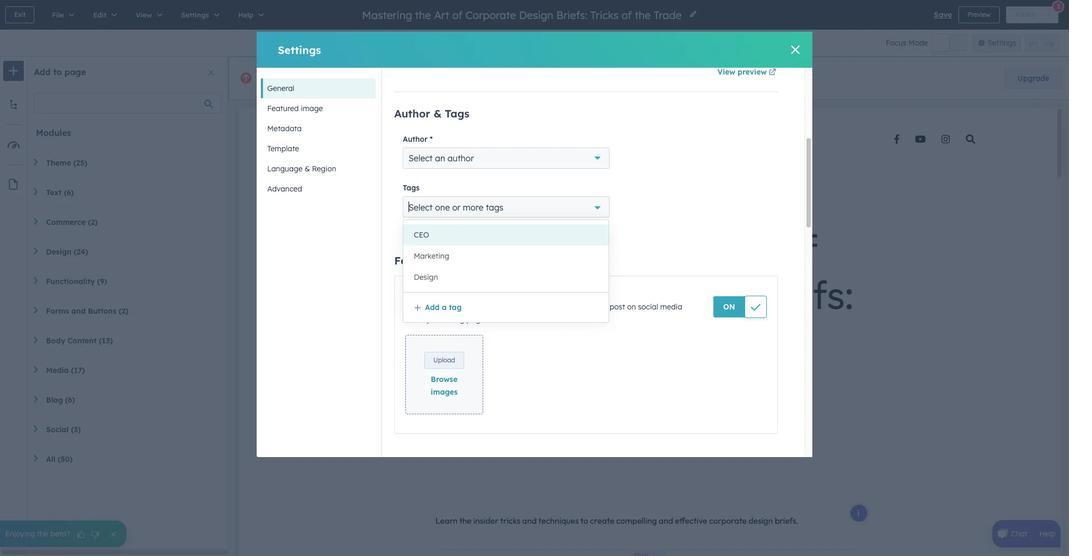 Task type: describe. For each thing, give the bounding box(es) containing it.
add a tag
[[425, 303, 462, 312]]

thumbsup image
[[77, 530, 86, 540]]

& for language
[[305, 164, 310, 174]]

author
[[448, 153, 474, 164]]

help
[[1040, 529, 1056, 539]]

advanced button
[[261, 179, 376, 199]]

1 vertical spatial featured image
[[394, 254, 479, 268]]

featured image button
[[261, 98, 376, 119]]

enjoying the beta? button
[[0, 521, 126, 547]]

template
[[267, 144, 299, 154]]

metadata button
[[261, 119, 376, 139]]

add to page
[[34, 67, 86, 77]]

focus mode element
[[933, 34, 967, 51]]

settings button
[[973, 34, 1021, 52]]

mode
[[909, 38, 929, 48]]

0 vertical spatial to
[[53, 67, 62, 77]]

language
[[267, 164, 303, 174]]

select an author button
[[403, 148, 610, 169]]

from
[[374, 73, 395, 84]]

focus
[[886, 38, 907, 48]]

close image for add to page
[[208, 69, 214, 76]]

ceo
[[414, 230, 429, 240]]

preview button
[[959, 6, 1000, 23]]

unlock
[[450, 73, 474, 83]]

unlock premium features with
[[450, 73, 554, 83]]

one
[[435, 202, 450, 213]]

close image for settings
[[792, 46, 800, 54]]

0 vertical spatial or
[[452, 202, 461, 213]]

featured image inside 'button'
[[267, 104, 323, 113]]

language & region button
[[261, 159, 376, 179]]

browse images button
[[417, 373, 472, 399]]

with
[[540, 73, 554, 83]]

choose
[[406, 303, 432, 312]]

images
[[431, 388, 458, 397]]

used
[[525, 303, 542, 312]]

dialog containing settings
[[257, 0, 813, 556]]

1 vertical spatial your
[[592, 303, 608, 312]]

0 horizontal spatial on
[[415, 315, 424, 325]]

& for author
[[434, 107, 442, 120]]

1 vertical spatial tags
[[403, 183, 420, 193]]

chat
[[1011, 529, 1028, 539]]

save button
[[934, 8, 952, 21]]

view preview
[[718, 67, 767, 77]]

when
[[544, 303, 562, 312]]

view
[[718, 67, 736, 77]]

template button
[[261, 139, 376, 159]]

page.
[[467, 315, 486, 325]]

2
[[1057, 2, 1061, 10]]

enjoying the beta?
[[5, 529, 70, 539]]

on
[[724, 303, 735, 312]]

modules
[[36, 128, 71, 138]]

sharing
[[564, 303, 590, 312]]

to inside enabled featured image choose or upload an image to be used when sharing your post on social media or on your listing page.
[[505, 303, 512, 312]]

enabled featured image choose or upload an image to be used when sharing your post on social media or on your listing page.
[[406, 288, 683, 325]]

media
[[661, 303, 683, 312]]

upgrade link
[[1005, 68, 1063, 89]]

browse images
[[431, 375, 458, 397]]

an inside select an author popup button
[[435, 153, 445, 164]]

remove the hubspot logo from your blog.
[[259, 73, 441, 84]]

exit
[[14, 11, 26, 19]]



Task type: locate. For each thing, give the bounding box(es) containing it.
listing
[[444, 315, 465, 325]]

1 vertical spatial add
[[425, 303, 440, 312]]

1 select from the top
[[409, 153, 433, 164]]

list box
[[403, 220, 609, 292]]

design
[[414, 273, 438, 282]]

or left "a"
[[434, 303, 441, 312]]

to left page
[[53, 67, 62, 77]]

dialog
[[257, 0, 813, 556]]

your left post
[[592, 303, 608, 312]]

publish group
[[1006, 6, 1059, 23]]

1 horizontal spatial an
[[470, 303, 479, 312]]

on right post
[[627, 303, 636, 312]]

&
[[434, 107, 442, 120], [305, 164, 310, 174]]

an left author
[[435, 153, 445, 164]]

group
[[1026, 34, 1059, 52]]

author down author & tags
[[403, 135, 428, 144]]

marketing
[[414, 251, 449, 261]]

0 horizontal spatial to
[[53, 67, 62, 77]]

advanced
[[267, 184, 302, 194]]

0 horizontal spatial &
[[305, 164, 310, 174]]

exit link
[[5, 6, 35, 23]]

2 vertical spatial or
[[406, 315, 413, 325]]

0 horizontal spatial add
[[34, 67, 51, 77]]

or
[[452, 202, 461, 213], [434, 303, 441, 312], [406, 315, 413, 325]]

select
[[409, 153, 433, 164], [409, 202, 433, 213]]

add
[[34, 67, 51, 77], [425, 303, 440, 312]]

hubspot
[[312, 73, 350, 84]]

0 vertical spatial your
[[397, 73, 417, 84]]

settings inside dialog
[[278, 43, 321, 56]]

your
[[397, 73, 417, 84], [592, 303, 608, 312], [426, 315, 442, 325]]

1 vertical spatial on
[[415, 315, 424, 325]]

1 horizontal spatial on
[[627, 303, 636, 312]]

1 horizontal spatial close image
[[792, 46, 800, 54]]

2 horizontal spatial or
[[452, 202, 461, 213]]

1 vertical spatial featured
[[394, 254, 442, 268]]

& down blog.
[[434, 107, 442, 120]]

add a tag button
[[414, 301, 462, 314]]

0 horizontal spatial your
[[397, 73, 417, 84]]

select inside popup button
[[409, 153, 433, 164]]

1 vertical spatial author
[[403, 135, 428, 144]]

1 vertical spatial &
[[305, 164, 310, 174]]

0 horizontal spatial featured
[[267, 104, 299, 113]]

image
[[301, 104, 323, 113], [445, 254, 479, 268], [482, 288, 509, 299], [481, 303, 503, 312]]

general
[[267, 84, 295, 93]]

add left "a"
[[425, 303, 440, 312]]

enjoying
[[5, 529, 35, 539]]

select one or more tags
[[409, 202, 504, 213]]

select for select an author
[[409, 153, 433, 164]]

on down choose
[[415, 315, 424, 325]]

2 select from the top
[[409, 202, 433, 213]]

0 vertical spatial add
[[34, 67, 51, 77]]

logo
[[352, 73, 371, 84]]

Tags field
[[409, 197, 417, 218]]

an up page.
[[470, 303, 479, 312]]

0 vertical spatial tags
[[445, 107, 470, 120]]

& left region
[[305, 164, 310, 174]]

featured up design
[[394, 254, 442, 268]]

more
[[463, 202, 484, 213]]

region
[[312, 164, 336, 174]]

to left be
[[505, 303, 512, 312]]

the for hubspot
[[296, 73, 309, 84]]

0 horizontal spatial the
[[37, 529, 48, 539]]

1 horizontal spatial featured
[[394, 254, 442, 268]]

0 horizontal spatial tags
[[403, 183, 420, 193]]

close image
[[792, 46, 800, 54], [208, 69, 214, 76]]

1 horizontal spatial featured image
[[394, 254, 479, 268]]

1 horizontal spatial the
[[296, 73, 309, 84]]

preview
[[968, 11, 991, 19]]

settings up remove on the left top of page
[[278, 43, 321, 56]]

general button
[[261, 78, 376, 98]]

settings
[[988, 38, 1017, 48], [278, 43, 321, 56]]

2 horizontal spatial your
[[592, 303, 608, 312]]

upgrade
[[1018, 74, 1050, 83]]

be
[[514, 303, 523, 312]]

1 horizontal spatial to
[[505, 303, 512, 312]]

select for select one or more tags
[[409, 202, 433, 213]]

0 horizontal spatial featured image
[[267, 104, 323, 113]]

to
[[53, 67, 62, 77], [505, 303, 512, 312]]

author & tags
[[394, 107, 470, 120]]

blog.
[[420, 73, 441, 84]]

add for add a tag
[[425, 303, 440, 312]]

author for author
[[403, 135, 428, 144]]

2 vertical spatial your
[[426, 315, 442, 325]]

beta?
[[50, 529, 70, 539]]

featured up metadata
[[267, 104, 299, 113]]

1 horizontal spatial add
[[425, 303, 440, 312]]

& inside button
[[305, 164, 310, 174]]

tags up tags field on the left top
[[403, 183, 420, 193]]

0 vertical spatial an
[[435, 153, 445, 164]]

an
[[435, 153, 445, 164], [470, 303, 479, 312]]

your right from
[[397, 73, 417, 84]]

enabled
[[406, 288, 441, 299]]

featured image
[[267, 104, 323, 113], [394, 254, 479, 268]]

select left one
[[409, 202, 433, 213]]

the for beta?
[[37, 529, 48, 539]]

0 vertical spatial close image
[[792, 46, 800, 54]]

on
[[627, 303, 636, 312], [415, 315, 424, 325]]

save
[[934, 10, 952, 20]]

social
[[638, 303, 658, 312]]

the inside enjoying the beta? button
[[37, 529, 48, 539]]

premium
[[476, 73, 507, 83]]

the left beta?
[[37, 529, 48, 539]]

a
[[442, 303, 447, 312]]

1 horizontal spatial or
[[434, 303, 441, 312]]

publish
[[1015, 11, 1037, 19]]

upload
[[444, 303, 468, 312]]

link opens in a new window image
[[769, 69, 776, 77], [769, 69, 776, 77]]

thumbsdown image
[[90, 530, 100, 540]]

0 horizontal spatial settings
[[278, 43, 321, 56]]

or down choose
[[406, 315, 413, 325]]

tags down the unlock
[[445, 107, 470, 120]]

tags
[[486, 202, 504, 213]]

select an author
[[409, 153, 474, 164]]

0 vertical spatial on
[[627, 303, 636, 312]]

features
[[509, 73, 538, 83]]

add inside button
[[425, 303, 440, 312]]

1 vertical spatial or
[[434, 303, 441, 312]]

0 vertical spatial select
[[409, 153, 433, 164]]

featured image up metadata
[[267, 104, 323, 113]]

1 vertical spatial the
[[37, 529, 48, 539]]

author down blog.
[[394, 107, 430, 120]]

settings down preview button
[[988, 38, 1017, 48]]

1 vertical spatial to
[[505, 303, 512, 312]]

featured
[[443, 288, 479, 299]]

focus mode
[[886, 38, 929, 48]]

language & region
[[267, 164, 336, 174]]

or right one
[[452, 202, 461, 213]]

remove
[[259, 73, 293, 84]]

the right general
[[296, 73, 309, 84]]

tag
[[449, 303, 462, 312]]

1 horizontal spatial settings
[[988, 38, 1017, 48]]

0 horizontal spatial close image
[[208, 69, 214, 76]]

1 horizontal spatial &
[[434, 107, 442, 120]]

0 vertical spatial author
[[394, 107, 430, 120]]

image inside 'button'
[[301, 104, 323, 113]]

1 vertical spatial select
[[409, 202, 433, 213]]

featured inside 'button'
[[267, 104, 299, 113]]

0 vertical spatial &
[[434, 107, 442, 120]]

1 horizontal spatial tags
[[445, 107, 470, 120]]

0 vertical spatial featured image
[[267, 104, 323, 113]]

your down add a tag button at the bottom left of page
[[426, 315, 442, 325]]

publish button
[[1006, 6, 1046, 23]]

preview
[[738, 67, 767, 77]]

0 horizontal spatial an
[[435, 153, 445, 164]]

0 vertical spatial featured
[[267, 104, 299, 113]]

browse
[[431, 375, 458, 385]]

post
[[610, 303, 625, 312]]

close image inside dialog
[[792, 46, 800, 54]]

metadata
[[267, 124, 302, 133]]

list box containing ceo
[[403, 220, 609, 292]]

page
[[64, 67, 86, 77]]

0 horizontal spatial or
[[406, 315, 413, 325]]

tags
[[445, 107, 470, 120], [403, 183, 420, 193]]

an inside enabled featured image choose or upload an image to be used when sharing your post on social media or on your listing page.
[[470, 303, 479, 312]]

author for author & tags
[[394, 107, 430, 120]]

Search search field
[[34, 93, 221, 114]]

0 vertical spatial the
[[296, 73, 309, 84]]

1 vertical spatial close image
[[208, 69, 214, 76]]

view preview link
[[718, 67, 778, 77]]

settings inside button
[[988, 38, 1017, 48]]

select left author
[[409, 153, 433, 164]]

add for add to page
[[34, 67, 51, 77]]

featured image up design
[[394, 254, 479, 268]]

upload
[[434, 357, 455, 364]]

upload button
[[425, 352, 464, 369]]

1 horizontal spatial your
[[426, 315, 442, 325]]

add left page
[[34, 67, 51, 77]]

featured
[[267, 104, 299, 113], [394, 254, 442, 268]]

author
[[394, 107, 430, 120], [403, 135, 428, 144]]

1 vertical spatial an
[[470, 303, 479, 312]]

None field
[[361, 8, 685, 22]]



Task type: vqa. For each thing, say whether or not it's contained in the screenshot.
column header
no



